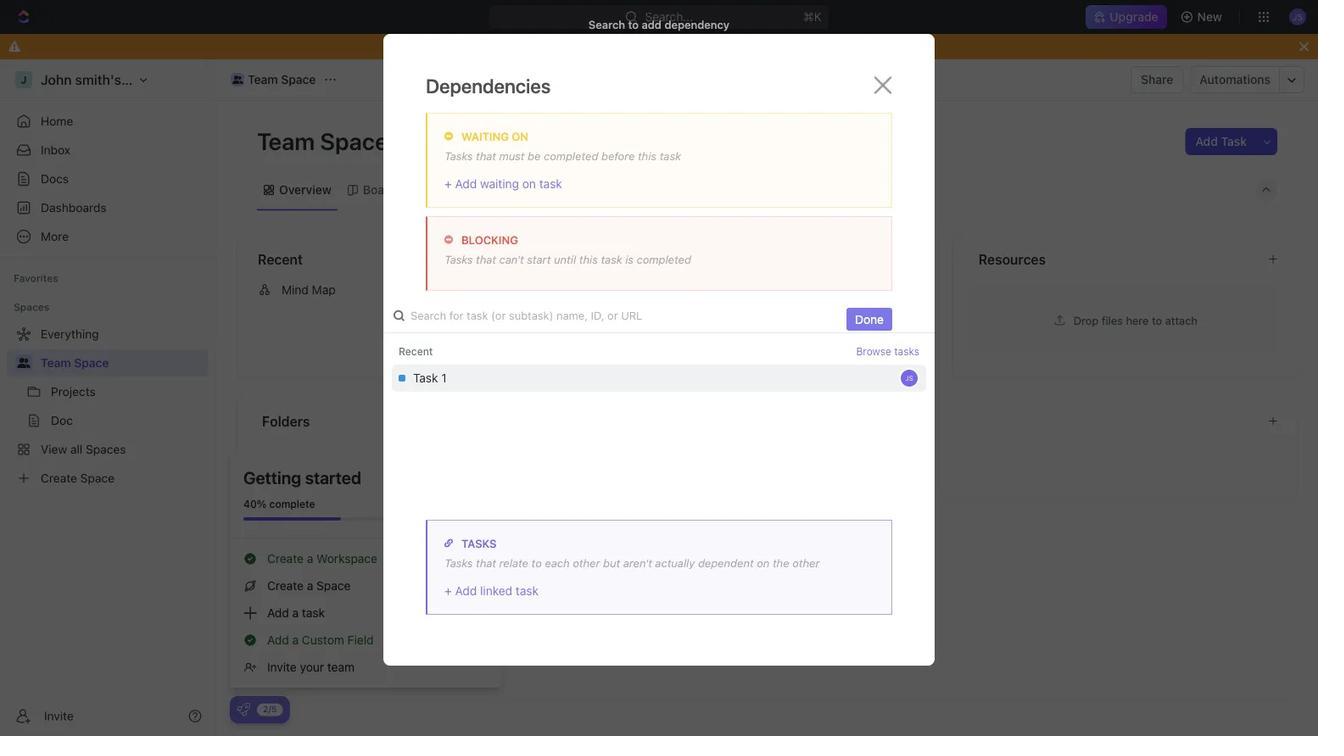 Task type: describe. For each thing, give the bounding box(es) containing it.
your
[[300, 661, 324, 675]]

⌘k
[[804, 10, 822, 24]]

1 vertical spatial this
[[638, 149, 657, 162]]

template
[[743, 310, 794, 324]]

0 vertical spatial team
[[248, 73, 278, 87]]

+ for + add linked task
[[445, 584, 452, 598]]

dependencies dialog
[[384, 17, 935, 666]]

home
[[41, 114, 73, 128]]

calendar
[[479, 183, 530, 197]]

board link
[[360, 178, 396, 202]]

enable
[[743, 39, 781, 53]]

invite for invite
[[44, 709, 74, 723]]

a for workspace
[[307, 552, 313, 566]]

40% complete
[[244, 498, 315, 510]]

1 horizontal spatial completed
[[637, 253, 692, 266]]

add left linked
[[455, 584, 477, 598]]

task down tasks that must be completed before this task
[[539, 177, 562, 191]]

sidebar navigation
[[0, 59, 216, 737]]

1 vertical spatial docs
[[616, 251, 649, 267]]

spaces
[[14, 301, 50, 313]]

team space tree
[[7, 321, 209, 492]]

waiting
[[480, 177, 519, 191]]

mind map link
[[251, 276, 567, 303]]

gantt
[[561, 183, 592, 197]]

dashboards link
[[7, 194, 209, 221]]

browse tasks
[[857, 345, 920, 357]]

team
[[327, 661, 355, 675]]

0 vertical spatial team space
[[248, 73, 316, 87]]

0 horizontal spatial on
[[523, 177, 536, 191]]

tasks for blocking
[[445, 253, 473, 266]]

search...
[[645, 10, 694, 24]]

favorites button
[[7, 268, 65, 288]]

team space link inside tree
[[41, 350, 205, 377]]

1 vertical spatial team
[[257, 127, 315, 155]]

tasks for waiting on
[[445, 149, 473, 162]]

2 other from the left
[[793, 557, 820, 569]]

board
[[363, 183, 396, 197]]

add
[[642, 18, 662, 31]]

browse
[[857, 345, 892, 357]]

resources
[[979, 251, 1046, 267]]

files
[[1102, 314, 1123, 327]]

a for custom
[[292, 633, 299, 647]]

can't
[[499, 253, 524, 266]]

tasks that must be completed before this task
[[445, 149, 681, 162]]

0 vertical spatial completed
[[544, 149, 599, 162]]

a for space
[[307, 579, 313, 593]]

resources button
[[978, 249, 1254, 269]]

hide
[[789, 39, 815, 53]]

aren't
[[623, 557, 652, 569]]

before
[[602, 149, 635, 162]]

2/5
[[263, 705, 277, 714]]

team space inside tree
[[41, 356, 109, 370]]

list link
[[424, 178, 448, 202]]

list
[[428, 183, 448, 197]]

share button
[[1131, 66, 1184, 93]]

drop files here to attach
[[1074, 314, 1198, 327]]

enable
[[566, 39, 604, 53]]

each
[[545, 557, 570, 569]]

js
[[905, 375, 914, 382]]

workspace
[[317, 552, 378, 566]]

+ for + add waiting on task
[[445, 177, 452, 191]]

on
[[512, 130, 529, 143]]

2 vertical spatial this
[[579, 253, 598, 266]]

is
[[626, 253, 634, 266]]

space inside tree
[[74, 356, 109, 370]]

waiting on
[[462, 130, 529, 143]]

started
[[305, 468, 361, 487]]

tasks
[[894, 345, 920, 357]]

tasks that can't start until this task is completed
[[445, 253, 692, 266]]

task down create a space
[[302, 606, 325, 620]]

be
[[528, 149, 541, 162]]

dependencies
[[426, 75, 551, 98]]

docs inside sidebar navigation
[[41, 172, 69, 186]]

create a workspace
[[267, 552, 378, 566]]

agenda
[[698, 310, 740, 324]]

upgrade
[[1110, 10, 1159, 24]]

add task
[[1196, 134, 1247, 148]]

actually
[[655, 557, 695, 569]]

add for add a custom field
[[267, 633, 289, 647]]

map
[[312, 283, 336, 297]]

overview link
[[276, 178, 332, 202]]

1 horizontal spatial on
[[757, 557, 770, 569]]

here
[[1126, 314, 1149, 327]]

blocking
[[462, 233, 518, 246]]

notifications?
[[656, 39, 731, 53]]

docs link
[[7, 165, 209, 193]]

onboarding checklist button element
[[237, 703, 250, 717]]

must
[[499, 149, 525, 162]]

dependent
[[698, 557, 754, 569]]

untitled
[[640, 283, 683, 297]]

lists
[[262, 532, 293, 548]]

+ add waiting on task
[[445, 177, 562, 191]]

40%
[[244, 498, 267, 510]]

upgrade link
[[1086, 5, 1167, 29]]

add a task
[[267, 606, 325, 620]]

0 vertical spatial user group image
[[232, 76, 243, 84]]

add for add task
[[1196, 134, 1218, 148]]

dashboards
[[41, 201, 107, 215]]

share
[[1141, 73, 1174, 87]]

automations
[[1200, 73, 1271, 87]]

create for create a space
[[267, 579, 304, 593]]



Task type: locate. For each thing, give the bounding box(es) containing it.
create up add a task
[[267, 579, 304, 593]]

0 vertical spatial task
[[1222, 134, 1247, 148]]

calendar link
[[476, 178, 530, 202]]

1 create from the top
[[267, 552, 304, 566]]

add for add a task
[[267, 606, 289, 620]]

this
[[818, 39, 839, 53], [638, 149, 657, 162], [579, 253, 598, 266]]

linked
[[480, 584, 513, 598]]

1 vertical spatial invite
[[44, 709, 74, 723]]

0 horizontal spatial team space link
[[41, 350, 205, 377]]

to right here
[[1152, 314, 1163, 327]]

2 vertical spatial that
[[476, 557, 496, 569]]

2 create from the top
[[267, 579, 304, 593]]

0 horizontal spatial this
[[579, 253, 598, 266]]

a down create a space
[[292, 606, 299, 620]]

0 horizontal spatial other
[[573, 557, 600, 569]]

folders
[[262, 413, 310, 429]]

1 horizontal spatial recent
[[399, 345, 433, 357]]

other right the
[[793, 557, 820, 569]]

create down lists
[[267, 552, 304, 566]]

relate
[[499, 557, 529, 569]]

task down automations button
[[1222, 134, 1247, 148]]

lists button
[[261, 530, 1278, 550]]

1 horizontal spatial invite
[[267, 661, 297, 675]]

1 vertical spatial create
[[267, 579, 304, 593]]

a up create a space
[[307, 552, 313, 566]]

on down be
[[523, 177, 536, 191]]

task 1
[[413, 371, 447, 385]]

recent
[[258, 251, 303, 267], [399, 345, 433, 357]]

mind map
[[282, 283, 336, 297]]

that for linked
[[476, 557, 496, 569]]

+ left linked
[[445, 584, 452, 598]]

inbox link
[[7, 137, 209, 164]]

getting started
[[244, 468, 361, 487]]

1 vertical spatial +
[[445, 584, 452, 598]]

completed
[[544, 149, 599, 162], [637, 253, 692, 266]]

team inside 'team space' tree
[[41, 356, 71, 370]]

invite
[[267, 661, 297, 675], [44, 709, 74, 723]]

mind
[[282, 283, 309, 297]]

add down create a space
[[267, 606, 289, 620]]

dependency
[[665, 18, 730, 31]]

workshop
[[640, 310, 695, 324]]

favorites
[[14, 272, 58, 284]]

task
[[1222, 134, 1247, 148], [413, 371, 438, 385]]

1 that from the top
[[476, 149, 496, 162]]

a for task
[[292, 606, 299, 620]]

0 vertical spatial docs
[[41, 172, 69, 186]]

start
[[527, 253, 551, 266]]

0 vertical spatial this
[[818, 39, 839, 53]]

workshop agenda template
[[640, 310, 794, 324]]

0 horizontal spatial docs
[[41, 172, 69, 186]]

•
[[687, 283, 692, 296]]

0 vertical spatial +
[[445, 177, 452, 191]]

no lists icon. image
[[734, 554, 801, 622]]

a down create a workspace
[[307, 579, 313, 593]]

this right before
[[638, 149, 657, 162]]

1 horizontal spatial team space link
[[227, 70, 320, 90]]

that
[[476, 149, 496, 162], [476, 253, 496, 266], [476, 557, 496, 569]]

tasks that relate to each other but aren't actually dependent on the other
[[445, 557, 820, 569]]

in
[[695, 283, 705, 297]]

to right want
[[552, 39, 563, 53]]

docs
[[41, 172, 69, 186], [616, 251, 649, 267]]

recent up mind
[[258, 251, 303, 267]]

overview
[[279, 183, 332, 197]]

0 horizontal spatial task
[[413, 371, 438, 385]]

Search for task (or subtask) name, ID, or URL text field
[[384, 300, 842, 333]]

until
[[554, 253, 576, 266]]

space
[[281, 73, 316, 87], [320, 127, 388, 155], [74, 356, 109, 370], [317, 579, 351, 593]]

2 vertical spatial team
[[41, 356, 71, 370]]

add a custom field
[[267, 633, 374, 647]]

recent up task 1
[[399, 345, 433, 357]]

completed up gantt link
[[544, 149, 599, 162]]

to left each
[[532, 557, 542, 569]]

+ left waiting
[[445, 177, 452, 191]]

0 vertical spatial recent
[[258, 251, 303, 267]]

you
[[498, 39, 518, 53]]

2 + from the top
[[445, 584, 452, 598]]

docs up untitled
[[616, 251, 649, 267]]

0 vertical spatial invite
[[267, 661, 297, 675]]

folders button
[[261, 411, 1254, 431]]

new
[[1198, 10, 1223, 24]]

1 vertical spatial team space link
[[41, 350, 205, 377]]

1 vertical spatial on
[[757, 557, 770, 569]]

0 horizontal spatial recent
[[258, 251, 303, 267]]

to for drop files here to attach
[[1152, 314, 1163, 327]]

1 vertical spatial task
[[413, 371, 438, 385]]

getting
[[244, 468, 301, 487]]

1 horizontal spatial other
[[793, 557, 820, 569]]

that down blocking
[[476, 253, 496, 266]]

0 horizontal spatial invite
[[44, 709, 74, 723]]

tasks for tasks
[[445, 557, 473, 569]]

want
[[522, 39, 549, 53]]

0 vertical spatial that
[[476, 149, 496, 162]]

1 horizontal spatial task
[[1222, 134, 1247, 148]]

to for tasks that relate to each other but aren't actually dependent on the other
[[532, 557, 542, 569]]

to for do you want to enable browser notifications? enable hide this
[[552, 39, 563, 53]]

search
[[589, 18, 625, 31]]

doc right in
[[708, 283, 730, 297]]

1 vertical spatial user group image
[[17, 358, 30, 368]]

docs down inbox on the left
[[41, 172, 69, 186]]

new button
[[1174, 3, 1233, 31]]

task left the 1
[[413, 371, 438, 385]]

the
[[773, 557, 790, 569]]

user group image inside 'team space' tree
[[17, 358, 30, 368]]

user group image
[[232, 76, 243, 84], [17, 358, 30, 368]]

add inside 'button'
[[1196, 134, 1218, 148]]

0 vertical spatial team space link
[[227, 70, 320, 90]]

1 vertical spatial doc
[[818, 310, 840, 324]]

that down the waiting
[[476, 149, 496, 162]]

1 horizontal spatial user group image
[[232, 76, 243, 84]]

done
[[855, 312, 884, 326]]

that left 'relate'
[[476, 557, 496, 569]]

task inside the "dependencies" dialog
[[413, 371, 438, 385]]

task right linked
[[516, 584, 539, 598]]

automations button
[[1192, 67, 1280, 92]]

invite inside sidebar navigation
[[44, 709, 74, 723]]

add down add a task
[[267, 633, 289, 647]]

onboarding checklist button image
[[237, 703, 250, 717]]

1 other from the left
[[573, 557, 600, 569]]

doc left done
[[818, 310, 840, 324]]

add right list
[[455, 177, 477, 191]]

1 horizontal spatial doc
[[818, 310, 840, 324]]

gantt link
[[558, 178, 592, 202]]

this right hide
[[818, 39, 839, 53]]

0 horizontal spatial completed
[[544, 149, 599, 162]]

add task button
[[1186, 128, 1258, 155]]

task inside 'button'
[[1222, 134, 1247, 148]]

custom
[[302, 633, 344, 647]]

1 horizontal spatial this
[[638, 149, 657, 162]]

do
[[479, 39, 495, 53]]

2 that from the top
[[476, 253, 496, 266]]

add
[[1196, 134, 1218, 148], [455, 177, 477, 191], [455, 584, 477, 598], [267, 606, 289, 620], [267, 633, 289, 647]]

0 vertical spatial create
[[267, 552, 304, 566]]

+ add linked task
[[445, 584, 539, 598]]

browser
[[607, 39, 653, 53]]

team space link
[[227, 70, 320, 90], [41, 350, 205, 377]]

on left the
[[757, 557, 770, 569]]

0 horizontal spatial doc
[[708, 283, 730, 297]]

0 vertical spatial on
[[523, 177, 536, 191]]

task right before
[[660, 149, 681, 162]]

waiting
[[462, 130, 509, 143]]

2 horizontal spatial this
[[818, 39, 839, 53]]

this right "until"
[[579, 253, 598, 266]]

1 + from the top
[[445, 177, 452, 191]]

untitled • in doc
[[640, 283, 730, 297]]

drop
[[1074, 314, 1099, 327]]

2 vertical spatial team space
[[41, 356, 109, 370]]

a down add a task
[[292, 633, 299, 647]]

task left "is"
[[601, 253, 622, 266]]

1 vertical spatial recent
[[399, 345, 433, 357]]

1 vertical spatial completed
[[637, 253, 692, 266]]

doc
[[708, 283, 730, 297], [818, 310, 840, 324]]

completed up untitled
[[637, 253, 692, 266]]

inbox
[[41, 143, 70, 157]]

1 vertical spatial that
[[476, 253, 496, 266]]

tasks
[[445, 149, 473, 162], [445, 253, 473, 266], [462, 537, 497, 550], [445, 557, 473, 569]]

1 horizontal spatial docs
[[616, 251, 649, 267]]

add down automations button
[[1196, 134, 1218, 148]]

search to add dependency
[[589, 18, 730, 31]]

task
[[660, 149, 681, 162], [539, 177, 562, 191], [601, 253, 622, 266], [516, 584, 539, 598], [302, 606, 325, 620]]

3 that from the top
[[476, 557, 496, 569]]

0 vertical spatial doc
[[708, 283, 730, 297]]

field
[[348, 633, 374, 647]]

on
[[523, 177, 536, 191], [757, 557, 770, 569]]

to left add
[[628, 18, 639, 31]]

attach
[[1166, 314, 1198, 327]]

1 vertical spatial team space
[[257, 127, 393, 155]]

create for create a workspace
[[267, 552, 304, 566]]

0 horizontal spatial user group image
[[17, 358, 30, 368]]

invite for invite your team
[[267, 661, 297, 675]]

other left 'but'
[[573, 557, 600, 569]]

that for waiting
[[476, 149, 496, 162]]

but
[[603, 557, 620, 569]]

recent inside the "dependencies" dialog
[[399, 345, 433, 357]]



Task type: vqa. For each thing, say whether or not it's contained in the screenshot.
the bottommost Incoming Closed-Won Deals
no



